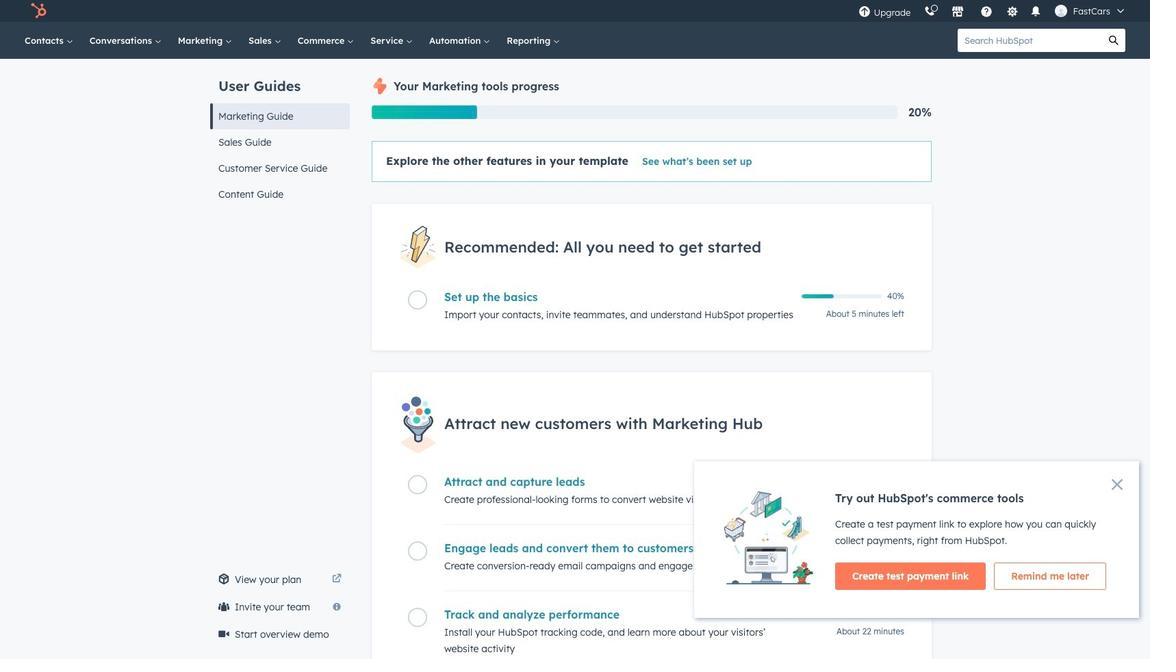 Task type: vqa. For each thing, say whether or not it's contained in the screenshot.
"[object Object] complete" PROGRESS BAR
yes



Task type: describe. For each thing, give the bounding box(es) containing it.
christina overa image
[[1055, 5, 1068, 17]]

Search HubSpot search field
[[958, 29, 1102, 52]]

user guides element
[[210, 59, 350, 207]]

close image
[[1112, 479, 1123, 490]]



Task type: locate. For each thing, give the bounding box(es) containing it.
marketplaces image
[[952, 6, 964, 18]]

link opens in a new window image
[[332, 572, 342, 588], [332, 574, 342, 585]]

progress bar
[[372, 105, 477, 119]]

menu
[[852, 0, 1134, 22]]

1 link opens in a new window image from the top
[[332, 572, 342, 588]]

2 link opens in a new window image from the top
[[332, 574, 342, 585]]

[object object] complete progress bar
[[802, 295, 834, 299]]



